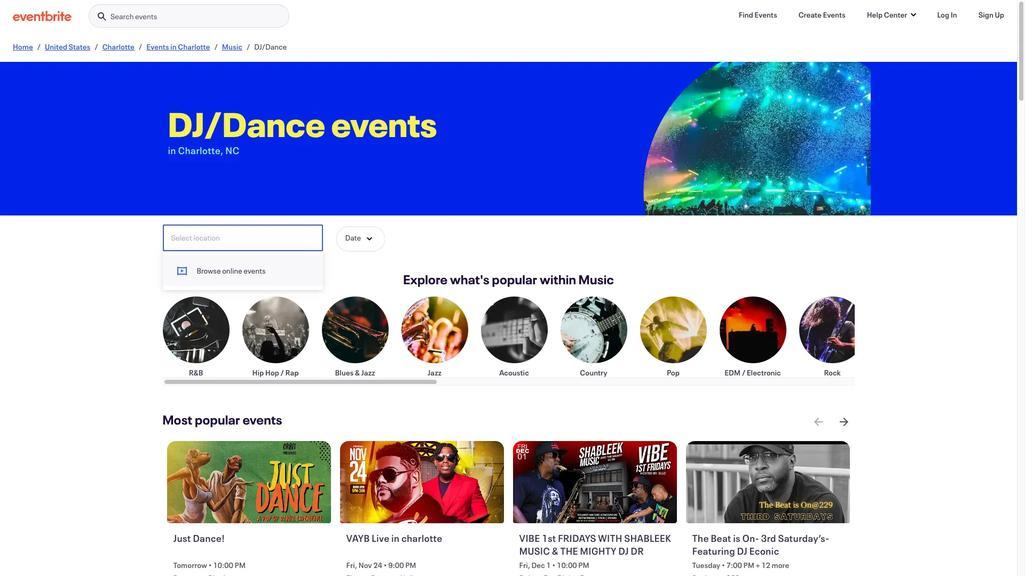 Task type: locate. For each thing, give the bounding box(es) containing it.
1 horizontal spatial music
[[579, 271, 614, 288]]

in inside dj/dance events in charlotte, nc
[[168, 144, 176, 157]]

0 horizontal spatial events
[[146, 42, 169, 52]]

&
[[355, 368, 360, 378], [552, 545, 559, 558]]

1 vertical spatial popular
[[195, 412, 240, 429]]

music down search events button on the top left of page
[[222, 42, 242, 52]]

dj/dance
[[254, 42, 287, 52], [168, 101, 325, 146]]

fri, left the dec
[[520, 561, 530, 571]]

date button
[[336, 226, 386, 252]]

log
[[938, 10, 950, 20]]

& right blues
[[355, 368, 360, 378]]

tuesday
[[693, 561, 721, 571]]

0 vertical spatial dj/dance
[[254, 42, 287, 52]]

in left charlotte, at the top of the page
[[168, 144, 176, 157]]

1 fri, from the left
[[346, 561, 357, 571]]

tomorrow • 10:00 pm
[[173, 561, 246, 571]]

2 vertical spatial in
[[392, 533, 400, 545]]

1 horizontal spatial popular
[[492, 271, 538, 288]]

in for dj/dance
[[168, 144, 176, 157]]

in
[[951, 10, 958, 20]]

music link
[[222, 42, 242, 52]]

vibe 1st  fridays with shableek music & the mighty dj dr link
[[520, 533, 673, 559]]

/ right edm
[[742, 368, 746, 378]]

date
[[345, 233, 361, 243]]

acoustic link
[[481, 297, 548, 378]]

dj inside vibe 1st  fridays with shableek music & the mighty dj dr fri, dec 1 •  10:00 pm
[[619, 545, 629, 558]]

4 • from the left
[[722, 561, 725, 571]]

• left the 7:00
[[722, 561, 725, 571]]

2 fri, from the left
[[520, 561, 530, 571]]

10:00
[[213, 561, 233, 571], [557, 561, 577, 571]]

1 vertical spatial in
[[168, 144, 176, 157]]

shableek
[[625, 533, 672, 545]]

more
[[772, 561, 790, 571]]

2 charlotte from the left
[[178, 42, 210, 52]]

charlotte
[[102, 42, 135, 52], [178, 42, 210, 52]]

2 dj from the left
[[737, 545, 748, 558]]

charlotte down search
[[102, 42, 135, 52]]

in right live
[[392, 533, 400, 545]]

find
[[739, 10, 754, 20]]

• right 24
[[384, 561, 387, 571]]

most popular events
[[163, 412, 282, 429]]

the beat is on- 3rd saturday's- featuring dj econic link
[[693, 533, 846, 559]]

9:00
[[388, 561, 404, 571]]

pm down "just dance!" link
[[235, 561, 246, 571]]

arrow right chunky_svg image
[[838, 416, 851, 429]]

3 • from the left
[[553, 561, 556, 571]]

12
[[762, 561, 771, 571]]

dj up the 7:00
[[737, 545, 748, 558]]

4 pm from the left
[[744, 561, 755, 571]]

/ left music link
[[214, 42, 218, 52]]

1 • from the left
[[209, 561, 212, 571]]

vayb live in charlotte primary image image
[[340, 442, 504, 524]]

dj
[[619, 545, 629, 558], [737, 545, 748, 558]]

1 horizontal spatial jazz
[[428, 368, 442, 378]]

3 pm from the left
[[579, 561, 590, 571]]

events in charlotte link
[[146, 42, 210, 52]]

charlotte link
[[102, 42, 135, 52]]

popular right most
[[195, 412, 240, 429]]

united
[[45, 42, 67, 52]]

• inside vibe 1st  fridays with shableek music & the mighty dj dr fri, dec 1 •  10:00 pm
[[553, 561, 556, 571]]

0 vertical spatial &
[[355, 368, 360, 378]]

the
[[693, 533, 709, 545]]

events inside menu item
[[244, 266, 266, 276]]

country link
[[561, 297, 627, 378]]

most
[[163, 412, 193, 429]]

events right create
[[823, 10, 846, 20]]

rock
[[824, 368, 841, 378]]

1 horizontal spatial charlotte
[[178, 42, 210, 52]]

1 horizontal spatial events
[[755, 10, 778, 20]]

0 horizontal spatial popular
[[195, 412, 240, 429]]

center
[[884, 10, 908, 20]]

nc
[[225, 144, 240, 157]]

2 • from the left
[[384, 561, 387, 571]]

charlotte down search events button on the top left of page
[[178, 42, 210, 52]]

1 jazz from the left
[[361, 368, 375, 378]]

events right the find
[[755, 10, 778, 20]]

country
[[580, 368, 608, 378]]

the
[[561, 545, 578, 558]]

pm down the mighty
[[579, 561, 590, 571]]

0 horizontal spatial fri,
[[346, 561, 357, 571]]

pm inside the beat is on- 3rd saturday's- featuring dj econic tuesday • 7:00 pm + 12 more
[[744, 561, 755, 571]]

acoustic
[[500, 368, 529, 378]]

•
[[209, 561, 212, 571], [384, 561, 387, 571], [553, 561, 556, 571], [722, 561, 725, 571]]

dj left dr
[[619, 545, 629, 558]]

events down search events
[[146, 42, 169, 52]]

find events link
[[731, 4, 786, 26]]

1 dj from the left
[[619, 545, 629, 558]]

/ inside 'link'
[[281, 368, 284, 378]]

events inside "link"
[[755, 10, 778, 20]]

vibe 1st  fridays with shableek music & the mighty dj dr fri, dec 1 •  10:00 pm
[[520, 533, 672, 571]]

1 horizontal spatial 10:00
[[557, 561, 577, 571]]

/ left rap in the bottom left of the page
[[281, 368, 284, 378]]

0 horizontal spatial music
[[222, 42, 242, 52]]

blues
[[335, 368, 354, 378]]

/
[[37, 42, 41, 52], [95, 42, 98, 52], [139, 42, 142, 52], [214, 42, 218, 52], [247, 42, 250, 52], [281, 368, 284, 378], [742, 368, 746, 378]]

up
[[995, 10, 1005, 20]]

1 vertical spatial &
[[552, 545, 559, 558]]

sign up
[[979, 10, 1005, 20]]

1 horizontal spatial dj
[[737, 545, 748, 558]]

0 vertical spatial in
[[170, 42, 177, 52]]

pm inside vibe 1st  fridays with shableek music & the mighty dj dr fri, dec 1 •  10:00 pm
[[579, 561, 590, 571]]

music right within
[[579, 271, 614, 288]]

1 charlotte from the left
[[102, 42, 135, 52]]

music
[[222, 42, 242, 52], [579, 271, 614, 288]]

in inside vayb live in charlotte link
[[392, 533, 400, 545]]

10:00 down the dance!
[[213, 561, 233, 571]]

dance!
[[193, 533, 225, 545]]

jazz
[[361, 368, 375, 378], [428, 368, 442, 378]]

in down search events button on the top left of page
[[170, 42, 177, 52]]

explore
[[403, 271, 448, 288]]

pm
[[235, 561, 246, 571], [405, 561, 416, 571], [579, 561, 590, 571], [744, 561, 755, 571]]

2 jazz from the left
[[428, 368, 442, 378]]

browse online events
[[197, 266, 266, 276]]

saturday's-
[[779, 533, 830, 545]]

popular left within
[[492, 271, 538, 288]]

2 horizontal spatial events
[[823, 10, 846, 20]]

dj inside the beat is on- 3rd saturday's- featuring dj econic tuesday • 7:00 pm + 12 more
[[737, 545, 748, 558]]

pop
[[667, 368, 680, 378]]

1 vertical spatial music
[[579, 271, 614, 288]]

+
[[756, 561, 760, 571]]

10:00 down 'the'
[[557, 561, 577, 571]]

states
[[69, 42, 90, 52]]

home link
[[13, 42, 33, 52]]

popular
[[492, 271, 538, 288], [195, 412, 240, 429]]

1 horizontal spatial fri,
[[520, 561, 530, 571]]

fri, left nov on the left of the page
[[346, 561, 357, 571]]

/ right "charlotte" link
[[139, 42, 142, 52]]

• right 1
[[553, 561, 556, 571]]

2 10:00 from the left
[[557, 561, 577, 571]]

help
[[867, 10, 883, 20]]

charlotte,
[[178, 144, 224, 157]]

vayb live in charlotte link
[[346, 533, 500, 559]]

1 horizontal spatial &
[[552, 545, 559, 558]]

& left 'the'
[[552, 545, 559, 558]]

rap
[[286, 368, 299, 378]]

0 horizontal spatial &
[[355, 368, 360, 378]]

/ right home
[[37, 42, 41, 52]]

edm / electronic link
[[720, 297, 787, 378]]

pm left +
[[744, 561, 755, 571]]

sign up link
[[970, 4, 1013, 26]]

0 horizontal spatial 10:00
[[213, 561, 233, 571]]

• right tomorrow
[[209, 561, 212, 571]]

pm right 9:00
[[405, 561, 416, 571]]

1 vertical spatial dj/dance
[[168, 101, 325, 146]]

0 horizontal spatial dj
[[619, 545, 629, 558]]

browse
[[197, 266, 221, 276]]

fri,
[[346, 561, 357, 571], [520, 561, 530, 571]]

0 horizontal spatial charlotte
[[102, 42, 135, 52]]

the beat is on- 3rd saturday's- featuring dj econic tuesday • 7:00 pm + 12 more
[[693, 533, 830, 571]]

dec
[[532, 561, 545, 571]]

0 horizontal spatial jazz
[[361, 368, 375, 378]]

/ right music link
[[247, 42, 250, 52]]

in
[[170, 42, 177, 52], [168, 144, 176, 157], [392, 533, 400, 545]]



Task type: vqa. For each thing, say whether or not it's contained in the screenshot.


Task type: describe. For each thing, give the bounding box(es) containing it.
hop
[[265, 368, 279, 378]]

jazz link
[[401, 297, 468, 378]]

0 vertical spatial popular
[[492, 271, 538, 288]]

econic
[[750, 545, 780, 558]]

events for create events
[[823, 10, 846, 20]]

hip hop / rap
[[252, 368, 299, 378]]

1st
[[542, 533, 556, 545]]

fridays
[[558, 533, 597, 545]]

just dance!
[[173, 533, 225, 545]]

create events
[[799, 10, 846, 20]]

/ right states
[[95, 42, 98, 52]]

just dance! link
[[173, 533, 327, 559]]

pop link
[[640, 297, 707, 378]]

r&b link
[[163, 297, 229, 378]]

dj/dance events in charlotte, nc
[[168, 101, 437, 157]]

charlotte
[[402, 533, 443, 545]]

sign
[[979, 10, 994, 20]]

vibe
[[520, 533, 540, 545]]

electronic
[[747, 368, 781, 378]]

vibe 1st  fridays with shableek  music & the mighty dj dr primary image image
[[513, 442, 678, 524]]

• inside the beat is on- 3rd saturday's- featuring dj econic tuesday • 7:00 pm + 12 more
[[722, 561, 725, 571]]

7:00
[[727, 561, 742, 571]]

events inside dj/dance events in charlotte, nc
[[332, 101, 437, 146]]

mighty
[[580, 545, 617, 558]]

find events
[[739, 10, 778, 20]]

home / united states / charlotte / events in charlotte / music / dj/dance
[[13, 42, 287, 52]]

events for find events
[[755, 10, 778, 20]]

blues & jazz link
[[322, 297, 389, 378]]

r&b
[[189, 368, 203, 378]]

& inside vibe 1st  fridays with shableek music & the mighty dj dr fri, dec 1 •  10:00 pm
[[552, 545, 559, 558]]

help center
[[867, 10, 908, 20]]

home
[[13, 42, 33, 52]]

log in
[[938, 10, 958, 20]]

dr
[[631, 545, 644, 558]]

edm
[[725, 368, 741, 378]]

blues & jazz
[[335, 368, 375, 378]]

live
[[372, 533, 390, 545]]

[object object] image
[[640, 62, 871, 247]]

1 pm from the left
[[235, 561, 246, 571]]

dj/dance inside dj/dance events in charlotte, nc
[[168, 101, 325, 146]]

create
[[799, 10, 822, 20]]

1
[[547, 561, 551, 571]]

Select location text field
[[164, 226, 322, 251]]

browse online events menu item
[[163, 256, 323, 286]]

nov
[[359, 561, 372, 571]]

browse online events button
[[163, 256, 323, 286]]

log in link
[[929, 4, 966, 26]]

vayb live in charlotte
[[346, 533, 443, 545]]

tomorrow
[[173, 561, 207, 571]]

arrow left chunky_svg image
[[812, 416, 825, 429]]

just
[[173, 533, 191, 545]]

vayb
[[346, 533, 370, 545]]

search
[[111, 11, 134, 21]]

with
[[598, 533, 623, 545]]

united states link
[[45, 42, 90, 52]]

search events button
[[89, 4, 290, 28]]

what's
[[450, 271, 490, 288]]

the beat is on- 3rd saturday's-featuring dj econic primary image image
[[686, 442, 851, 524]]

music
[[520, 545, 550, 558]]

2 pm from the left
[[405, 561, 416, 571]]

rock link
[[799, 297, 866, 378]]

is
[[733, 533, 741, 545]]

search events
[[111, 11, 157, 21]]

fri, inside vibe 1st  fridays with shableek music & the mighty dj dr fri, dec 1 •  10:00 pm
[[520, 561, 530, 571]]

24
[[373, 561, 382, 571]]

0 vertical spatial music
[[222, 42, 242, 52]]

edm / electronic
[[725, 368, 781, 378]]

in for vayb
[[392, 533, 400, 545]]

beat
[[711, 533, 732, 545]]

fri, nov 24 •  9:00 pm
[[346, 561, 416, 571]]

create events link
[[790, 4, 855, 26]]

on-
[[743, 533, 760, 545]]

hip
[[252, 368, 264, 378]]

just dance! primary image image
[[167, 442, 331, 524]]

within
[[540, 271, 577, 288]]

3rd
[[761, 533, 777, 545]]

10:00 inside vibe 1st  fridays with shableek music & the mighty dj dr fri, dec 1 •  10:00 pm
[[557, 561, 577, 571]]

eventbrite image
[[13, 11, 72, 21]]

hip hop / rap link
[[242, 297, 309, 378]]

1 10:00 from the left
[[213, 561, 233, 571]]



